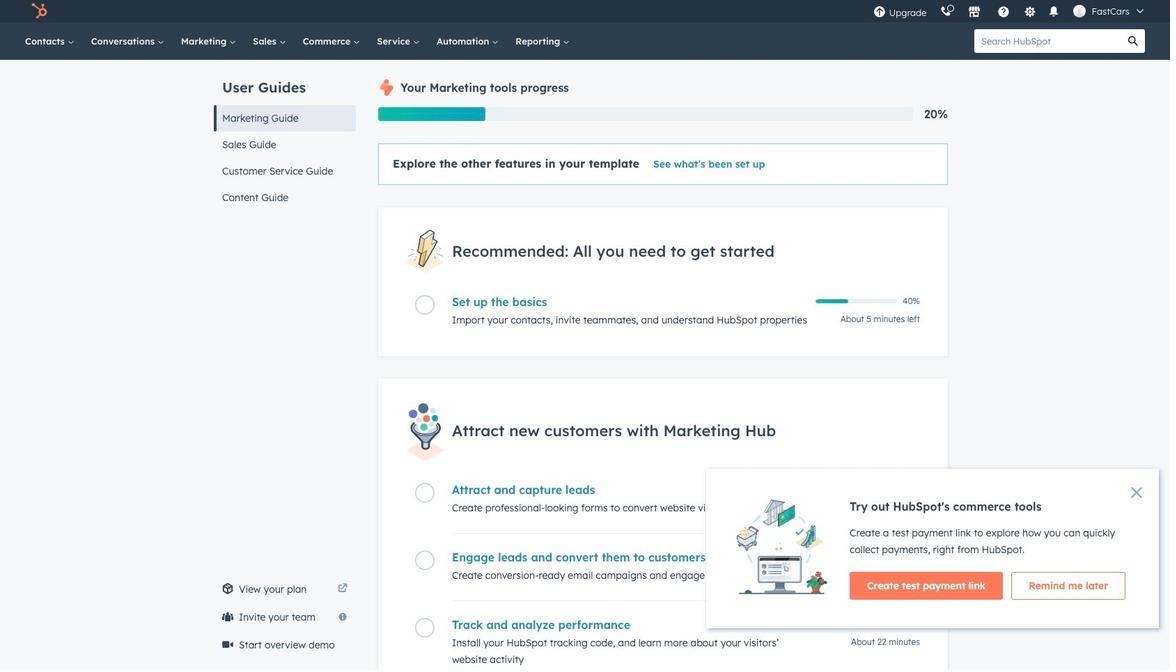 Task type: vqa. For each thing, say whether or not it's contained in the screenshot.
'menu'
yes



Task type: describe. For each thing, give the bounding box(es) containing it.
link opens in a new window image
[[338, 582, 348, 598]]

[object object] complete progress bar
[[816, 300, 848, 304]]

christina overa image
[[1074, 5, 1086, 17]]

user guides element
[[214, 60, 356, 211]]



Task type: locate. For each thing, give the bounding box(es) containing it.
Search HubSpot search field
[[974, 29, 1121, 53]]

link opens in a new window image
[[338, 584, 348, 595]]

progress bar
[[378, 107, 485, 121]]

menu
[[867, 0, 1153, 22]]

marketplaces image
[[968, 6, 981, 19]]

close image
[[1131, 488, 1142, 499]]



